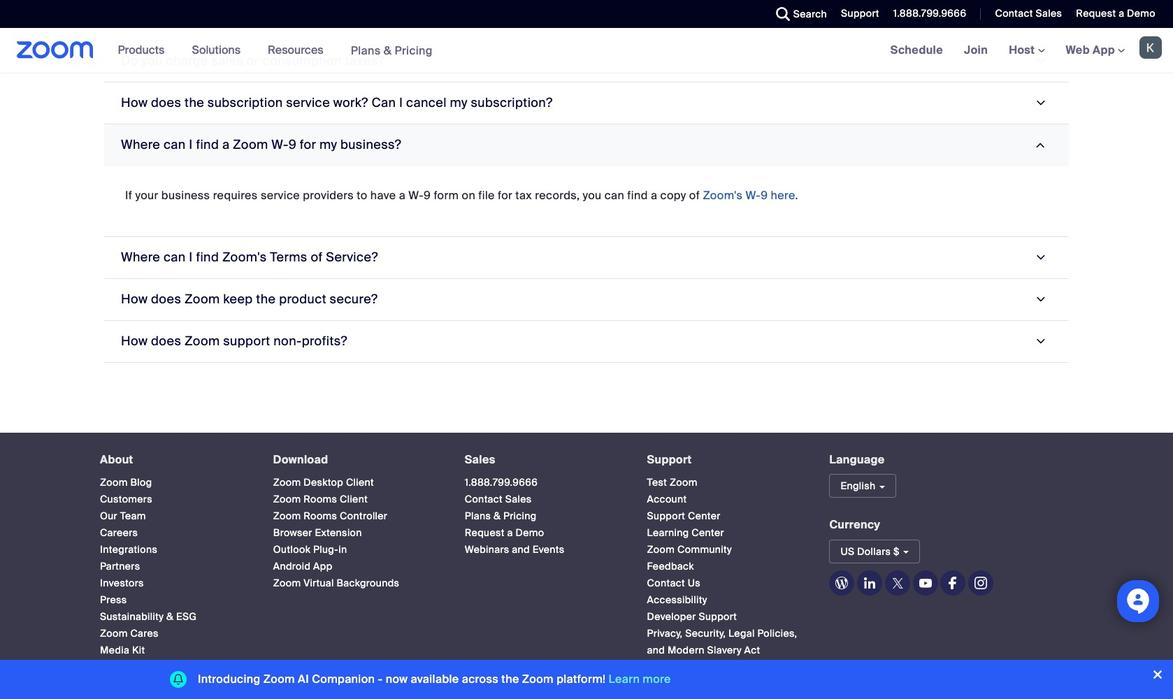 Task type: locate. For each thing, give the bounding box(es) containing it.
pricing up webinars and events link
[[504, 510, 537, 523]]

2 vertical spatial right image
[[1031, 293, 1050, 306]]

app
[[1093, 43, 1115, 57], [313, 560, 333, 573]]

1.888.799.9666 for 1.888.799.9666
[[894, 7, 967, 20]]

demo up the profile picture
[[1127, 7, 1156, 20]]

1 horizontal spatial request
[[1077, 7, 1116, 20]]

us
[[688, 577, 701, 590]]

security,
[[685, 628, 726, 640]]

how to videos link
[[100, 661, 169, 674]]

zoom virtual backgrounds link
[[273, 577, 400, 590]]

tab list
[[104, 0, 1069, 363]]

companion
[[312, 672, 375, 687]]

account link
[[647, 493, 687, 506]]

developer down how to videos link
[[100, 678, 149, 691]]

right image
[[1031, 139, 1050, 151], [1031, 335, 1050, 348]]

do
[[121, 52, 138, 69]]

of
[[689, 188, 700, 203], [311, 249, 323, 266]]

1 vertical spatial pricing
[[504, 510, 537, 523]]

sales up host dropdown button
[[1036, 7, 1063, 20]]

demo inside "1.888.799.9666 contact sales plans & pricing request a demo webinars and events"
[[516, 527, 544, 539]]

can inside where can i find a zoom w-9 for my business? dropdown button
[[164, 136, 186, 153]]

contact up host
[[995, 7, 1033, 20]]

find for 9
[[196, 136, 219, 153]]

to left "have"
[[357, 188, 368, 203]]

my
[[450, 94, 468, 111], [320, 136, 337, 153]]

1 horizontal spatial developer
[[647, 611, 696, 623]]

2 rooms from the top
[[304, 510, 337, 523]]

for down how does the subscription service work? can i cancel my subscription?
[[300, 136, 316, 153]]

does inside how does the subscription service work? can i cancel my subscription? dropdown button
[[151, 94, 181, 111]]

does
[[151, 94, 181, 111], [151, 291, 181, 308], [151, 333, 181, 350]]

for right file
[[498, 188, 513, 203]]

1 vertical spatial can
[[605, 188, 625, 203]]

2 horizontal spatial sales
[[1036, 7, 1063, 20]]

zoom blog customers our team careers integrations partners investors press sustainability & esg zoom cares media kit how to videos developer platform
[[100, 477, 197, 691]]

0 horizontal spatial request
[[465, 527, 505, 539]]

2 vertical spatial sales
[[505, 493, 532, 506]]

w- left form
[[409, 188, 424, 203]]

media
[[100, 644, 130, 657]]

demo up webinars and events link
[[516, 527, 544, 539]]

can
[[372, 94, 396, 111]]

2 horizontal spatial 9
[[761, 188, 768, 203]]

browser extension link
[[273, 527, 362, 539]]

press
[[100, 594, 127, 607]]

taxes?
[[345, 52, 385, 69]]

sales inside "1.888.799.9666 contact sales plans & pricing request a demo webinars and events"
[[505, 493, 532, 506]]

1 vertical spatial my
[[320, 136, 337, 153]]

1 vertical spatial demo
[[516, 527, 544, 539]]

find left copy
[[628, 188, 648, 203]]

does for how does the subscription service work? can i cancel my subscription?
[[151, 94, 181, 111]]

dollars
[[858, 545, 891, 558]]

web app button
[[1066, 43, 1125, 57]]

2 horizontal spatial w-
[[746, 188, 761, 203]]

web
[[1066, 43, 1090, 57]]

right image for how does zoom support non-profits?
[[1031, 335, 1050, 348]]

zoom's up how does zoom keep the product secure?
[[222, 249, 267, 266]]

i up business
[[189, 136, 193, 153]]

w- left here
[[746, 188, 761, 203]]

a right "have"
[[399, 188, 406, 203]]

right image inside the how does zoom support non-profits? dropdown button
[[1031, 335, 1050, 348]]

find up how does zoom keep the product secure?
[[196, 249, 219, 266]]

1 vertical spatial does
[[151, 291, 181, 308]]

1 horizontal spatial app
[[1093, 43, 1115, 57]]

0 horizontal spatial of
[[311, 249, 323, 266]]

0 vertical spatial where
[[121, 136, 160, 153]]

2 where from the top
[[121, 249, 160, 266]]

1 vertical spatial 1.888.799.9666
[[465, 477, 538, 489]]

here
[[771, 188, 795, 203]]

1 horizontal spatial contact
[[647, 577, 685, 590]]

can
[[164, 136, 186, 153], [605, 188, 625, 203], [164, 249, 186, 266]]

1 vertical spatial right image
[[1031, 251, 1050, 264]]

1 horizontal spatial plans
[[465, 510, 491, 523]]

my for business?
[[320, 136, 337, 153]]

right image inside where can i find a zoom w-9 for my business? dropdown button
[[1031, 139, 1050, 151]]

zoom desktop client zoom rooms client zoom rooms controller browser extension outlook plug-in android app zoom virtual backgrounds
[[273, 477, 400, 590]]

1 vertical spatial request
[[465, 527, 505, 539]]

2 vertical spatial i
[[189, 249, 193, 266]]

right image inside where can i find zoom's terms of service? dropdown button
[[1031, 251, 1050, 264]]

i for where can i find a zoom w-9 for my business?
[[189, 136, 193, 153]]

9 left form
[[424, 188, 431, 203]]

2 horizontal spatial &
[[494, 510, 501, 523]]

the right keep
[[256, 291, 276, 308]]

how does zoom keep the product secure? button
[[104, 279, 1069, 321]]

you right do
[[141, 52, 163, 69]]

english
[[841, 480, 876, 493]]

does inside how does zoom keep the product secure? dropdown button
[[151, 291, 181, 308]]

sales down 1.888.799.9666 link
[[505, 493, 532, 506]]

accessibility link
[[647, 594, 707, 607]]

meetings navigation
[[880, 28, 1173, 73]]

zoom's w-9 here link
[[703, 188, 795, 203]]

to down "media kit" link
[[124, 661, 133, 674]]

service?
[[326, 249, 378, 266]]

1.888.799.9666 inside "1.888.799.9666 contact sales plans & pricing request a demo webinars and events"
[[465, 477, 538, 489]]

search button
[[766, 0, 831, 28]]

my left business?
[[320, 136, 337, 153]]

1.888.799.9666
[[894, 7, 967, 20], [465, 477, 538, 489]]

zoom's right copy
[[703, 188, 743, 203]]

request up web app dropdown button
[[1077, 7, 1116, 20]]

right image inside how does the subscription service work? can i cancel my subscription? dropdown button
[[1031, 97, 1050, 109]]

0 vertical spatial right image
[[1031, 97, 1050, 109]]

1 horizontal spatial &
[[384, 43, 392, 58]]

how for how does the subscription service work? can i cancel my subscription?
[[121, 94, 148, 111]]

0 horizontal spatial the
[[185, 94, 204, 111]]

0 horizontal spatial developer
[[100, 678, 149, 691]]

center up learning center link
[[688, 510, 721, 523]]

1 vertical spatial rooms
[[304, 510, 337, 523]]

request inside "1.888.799.9666 contact sales plans & pricing request a demo webinars and events"
[[465, 527, 505, 539]]

our
[[100, 510, 117, 523]]

contact down 1.888.799.9666 link
[[465, 493, 503, 506]]

my for subscription?
[[450, 94, 468, 111]]

0 vertical spatial &
[[384, 43, 392, 58]]

1 vertical spatial &
[[494, 510, 501, 523]]

0 vertical spatial center
[[688, 510, 721, 523]]

plans inside product information navigation
[[351, 43, 381, 58]]

can inside where can i find zoom's terms of service? dropdown button
[[164, 249, 186, 266]]

0 vertical spatial client
[[346, 477, 374, 489]]

service down consumption
[[286, 94, 330, 111]]

a down subscription
[[222, 136, 230, 153]]

0 horizontal spatial my
[[320, 136, 337, 153]]

sales up 1.888.799.9666 link
[[465, 452, 496, 467]]

backgrounds
[[337, 577, 400, 590]]

0 vertical spatial developer
[[647, 611, 696, 623]]

2 horizontal spatial contact
[[995, 7, 1033, 20]]

plans & pricing link
[[351, 43, 433, 58], [351, 43, 433, 58], [465, 510, 537, 523]]

plans up webinars
[[465, 510, 491, 523]]

0 horizontal spatial zoom's
[[222, 249, 267, 266]]

0 horizontal spatial to
[[124, 661, 133, 674]]

&
[[384, 43, 392, 58], [494, 510, 501, 523], [166, 611, 174, 623]]

3 does from the top
[[151, 333, 181, 350]]

0 horizontal spatial app
[[313, 560, 333, 573]]

you right records,
[[583, 188, 602, 203]]

kit
[[132, 644, 145, 657]]

how does the subscription service work? can i cancel my subscription? button
[[104, 82, 1069, 124]]

can right records,
[[605, 188, 625, 203]]

join
[[964, 43, 988, 57]]

1 horizontal spatial to
[[357, 188, 368, 203]]

0 vertical spatial of
[[689, 188, 700, 203]]

can for where can i find zoom's terms of service?
[[164, 249, 186, 266]]

find
[[196, 136, 219, 153], [628, 188, 648, 203], [196, 249, 219, 266]]

or
[[247, 52, 259, 69]]

download
[[273, 452, 328, 467]]

0 vertical spatial request
[[1077, 7, 1116, 20]]

0 vertical spatial sales
[[1036, 7, 1063, 20]]

and inside "1.888.799.9666 contact sales plans & pricing request a demo webinars and events"
[[512, 544, 530, 556]]

w- down subscription
[[272, 136, 289, 153]]

i for where can i find zoom's terms of service?
[[189, 249, 193, 266]]

0 vertical spatial 1.888.799.9666
[[894, 7, 967, 20]]

consumption
[[263, 52, 342, 69]]

i right can
[[399, 94, 403, 111]]

0 vertical spatial app
[[1093, 43, 1115, 57]]

can up business
[[164, 136, 186, 153]]

w-
[[272, 136, 289, 153], [409, 188, 424, 203], [746, 188, 761, 203]]

how for how does zoom keep the product secure?
[[121, 291, 148, 308]]

requires
[[213, 188, 258, 203]]

1 vertical spatial for
[[498, 188, 513, 203]]

contact down the feedback
[[647, 577, 685, 590]]

0 horizontal spatial w-
[[272, 136, 289, 153]]

2 right image from the top
[[1031, 251, 1050, 264]]

plans & pricing
[[351, 43, 433, 58]]

0 vertical spatial right image
[[1031, 139, 1050, 151]]

right image
[[1031, 97, 1050, 109], [1031, 251, 1050, 264], [1031, 293, 1050, 306]]

1 horizontal spatial w-
[[409, 188, 424, 203]]

accessibility
[[647, 594, 707, 607]]

does inside the how does zoom support non-profits? dropdown button
[[151, 333, 181, 350]]

1 horizontal spatial of
[[689, 188, 700, 203]]

sales
[[1036, 7, 1063, 20], [465, 452, 496, 467], [505, 493, 532, 506]]

rooms down zoom rooms client link
[[304, 510, 337, 523]]

1.888.799.9666 up schedule
[[894, 7, 967, 20]]

1 horizontal spatial the
[[256, 291, 276, 308]]

support up "test zoom" link
[[647, 452, 692, 467]]

0 vertical spatial can
[[164, 136, 186, 153]]

right image for where can i find a zoom w-9 for my business?
[[1031, 139, 1050, 151]]

1 vertical spatial developer
[[100, 678, 149, 691]]

the down charge
[[185, 94, 204, 111]]

partners link
[[100, 560, 140, 573]]

where can i find a zoom w-9 for my business? button
[[104, 124, 1069, 166]]

service for work?
[[286, 94, 330, 111]]

2 right image from the top
[[1031, 335, 1050, 348]]

the right the across
[[502, 672, 519, 687]]

of right terms
[[311, 249, 323, 266]]

2 vertical spatial can
[[164, 249, 186, 266]]

file
[[479, 188, 495, 203]]

1 vertical spatial contact
[[465, 493, 503, 506]]

service
[[286, 94, 330, 111], [261, 188, 300, 203]]

for inside where can i find a zoom w-9 for my business? dropdown button
[[300, 136, 316, 153]]

2 vertical spatial does
[[151, 333, 181, 350]]

plug-
[[313, 544, 339, 556]]

request up webinars
[[465, 527, 505, 539]]

service inside dropdown button
[[286, 94, 330, 111]]

do you charge sales or consumption taxes? button
[[104, 40, 1069, 82]]

2 horizontal spatial the
[[502, 672, 519, 687]]

and down "privacy,"
[[647, 644, 665, 657]]

app right web
[[1093, 43, 1115, 57]]

zoom's inside where can i find zoom's terms of service? dropdown button
[[222, 249, 267, 266]]

2 vertical spatial find
[[196, 249, 219, 266]]

1 horizontal spatial my
[[450, 94, 468, 111]]

0 vertical spatial my
[[450, 94, 468, 111]]

find up business
[[196, 136, 219, 153]]

across
[[462, 672, 499, 687]]

can down business
[[164, 249, 186, 266]]

charge
[[166, 52, 208, 69]]

1 vertical spatial plans
[[465, 510, 491, 523]]

2 vertical spatial contact
[[647, 577, 685, 590]]

web app
[[1066, 43, 1115, 57]]

1 horizontal spatial and
[[647, 644, 665, 657]]

1 does from the top
[[151, 94, 181, 111]]

transparency
[[647, 661, 711, 674]]

1 vertical spatial and
[[647, 644, 665, 657]]

1 vertical spatial zoom's
[[222, 249, 267, 266]]

sales
[[211, 52, 244, 69]]

host
[[1009, 43, 1038, 57]]

business
[[161, 188, 210, 203]]

1 horizontal spatial demo
[[1127, 7, 1156, 20]]

investors
[[100, 577, 144, 590]]

0 vertical spatial plans
[[351, 43, 381, 58]]

desktop
[[304, 477, 344, 489]]

1 horizontal spatial pricing
[[504, 510, 537, 523]]

0 vertical spatial contact
[[995, 7, 1033, 20]]

3 right image from the top
[[1031, 293, 1050, 306]]

the
[[185, 94, 204, 111], [256, 291, 276, 308], [502, 672, 519, 687]]

support
[[841, 7, 880, 20], [647, 452, 692, 467], [647, 510, 686, 523], [699, 611, 737, 623]]

1 horizontal spatial 1.888.799.9666
[[894, 7, 967, 20]]

a up web app dropdown button
[[1119, 7, 1125, 20]]

& left esg
[[166, 611, 174, 623]]

1 vertical spatial client
[[340, 493, 368, 506]]

banner
[[0, 28, 1173, 73]]

0 horizontal spatial sales
[[465, 452, 496, 467]]

careers
[[100, 527, 138, 539]]

0 horizontal spatial pricing
[[395, 43, 433, 58]]

center up community
[[692, 527, 724, 539]]

0 horizontal spatial for
[[300, 136, 316, 153]]

developer down accessibility link
[[647, 611, 696, 623]]

1 vertical spatial to
[[124, 661, 133, 674]]

1 horizontal spatial zoom's
[[703, 188, 743, 203]]

test
[[647, 477, 667, 489]]

how inside the zoom blog customers our team careers integrations partners investors press sustainability & esg zoom cares media kit how to videos developer platform
[[100, 661, 121, 674]]

keep
[[223, 291, 253, 308]]

tab list containing do you charge sales or consumption taxes?
[[104, 0, 1069, 363]]

find for service?
[[196, 249, 219, 266]]

to
[[357, 188, 368, 203], [124, 661, 133, 674]]

0 vertical spatial i
[[399, 94, 403, 111]]

virtual
[[304, 577, 334, 590]]

1 right image from the top
[[1031, 97, 1050, 109]]

tab list inside main content
[[104, 0, 1069, 363]]

9 left here
[[761, 188, 768, 203]]

my right the cancel
[[450, 94, 468, 111]]

where for where can i find a zoom w-9 for my business?
[[121, 136, 160, 153]]

how for how does zoom support non-profits?
[[121, 333, 148, 350]]

0 vertical spatial rooms
[[304, 493, 337, 506]]

9 down how does the subscription service work? can i cancel my subscription?
[[289, 136, 297, 153]]

0 horizontal spatial 1.888.799.9666
[[465, 477, 538, 489]]

0 vertical spatial find
[[196, 136, 219, 153]]

client
[[346, 477, 374, 489], [340, 493, 368, 506]]

where for where can i find zoom's terms of service?
[[121, 249, 160, 266]]

of right copy
[[689, 188, 700, 203]]

where up your
[[121, 136, 160, 153]]

1 where from the top
[[121, 136, 160, 153]]

0 vertical spatial for
[[300, 136, 316, 153]]

w- inside dropdown button
[[272, 136, 289, 153]]

1 vertical spatial right image
[[1031, 335, 1050, 348]]

i down business
[[189, 249, 193, 266]]

where down your
[[121, 249, 160, 266]]

app down plug-
[[313, 560, 333, 573]]

pricing right taxes?
[[395, 43, 433, 58]]

1 right image from the top
[[1031, 139, 1050, 151]]

1 vertical spatial where
[[121, 249, 160, 266]]

main content
[[0, 0, 1173, 433]]

zoom logo image
[[17, 41, 93, 59]]

& inside the zoom blog customers our team careers integrations partners investors press sustainability & esg zoom cares media kit how to videos developer platform
[[166, 611, 174, 623]]

1 vertical spatial find
[[628, 188, 648, 203]]

2 does from the top
[[151, 291, 181, 308]]

1 horizontal spatial you
[[583, 188, 602, 203]]

request
[[1077, 7, 1116, 20], [465, 527, 505, 539]]

team
[[120, 510, 146, 523]]

integrations
[[100, 544, 158, 556]]

service right requires on the left
[[261, 188, 300, 203]]

0 horizontal spatial 9
[[289, 136, 297, 153]]

outlook
[[273, 544, 311, 556]]

0 horizontal spatial contact
[[465, 493, 503, 506]]

1 vertical spatial of
[[311, 249, 323, 266]]

support right search
[[841, 7, 880, 20]]

if your business requires service providers to have a w-9 form on file for tax records, you can find a copy of zoom's w-9 here .
[[125, 188, 798, 203]]

you
[[141, 52, 163, 69], [583, 188, 602, 203]]

resources
[[268, 43, 324, 57]]

0 horizontal spatial demo
[[516, 527, 544, 539]]

footer
[[0, 433, 1173, 699]]

a up webinars and events link
[[507, 527, 513, 539]]

0 vertical spatial the
[[185, 94, 204, 111]]

1.888.799.9666 down sales link
[[465, 477, 538, 489]]

zoom rooms controller link
[[273, 510, 388, 523]]

about
[[100, 452, 133, 467]]

request a demo link
[[1066, 0, 1173, 28], [1077, 7, 1156, 20], [465, 527, 544, 539]]

plans up work?
[[351, 43, 381, 58]]

and left the 'events'
[[512, 544, 530, 556]]

0 horizontal spatial and
[[512, 544, 530, 556]]

& down 1.888.799.9666 link
[[494, 510, 501, 523]]

& up can
[[384, 43, 392, 58]]

legal
[[729, 628, 755, 640]]

0 vertical spatial pricing
[[395, 43, 433, 58]]

0 vertical spatial zoom's
[[703, 188, 743, 203]]

rooms down desktop
[[304, 493, 337, 506]]

support link
[[831, 0, 883, 28], [841, 7, 880, 20], [647, 452, 692, 467]]

1 vertical spatial app
[[313, 560, 333, 573]]

1 vertical spatial service
[[261, 188, 300, 203]]

1 vertical spatial i
[[189, 136, 193, 153]]



Task type: vqa. For each thing, say whether or not it's contained in the screenshot.
AI
yes



Task type: describe. For each thing, give the bounding box(es) containing it.
investors link
[[100, 577, 144, 590]]

of inside dropdown button
[[311, 249, 323, 266]]

app inside "meetings" navigation
[[1093, 43, 1115, 57]]

feedback
[[647, 560, 694, 573]]

does for how does zoom keep the product secure?
[[151, 291, 181, 308]]

learn
[[609, 672, 640, 687]]

zoom blog link
[[100, 477, 152, 489]]

test zoom account support center learning center zoom community feedback contact us accessibility developer support privacy, security, legal policies, and modern slavery act transparency statement
[[647, 477, 798, 674]]

available
[[411, 672, 459, 687]]

and inside test zoom account support center learning center zoom community feedback contact us accessibility developer support privacy, security, legal policies, and modern slavery act transparency statement
[[647, 644, 665, 657]]

where can i find a zoom w-9 for my business?
[[121, 136, 402, 153]]

android
[[273, 560, 311, 573]]

1 rooms from the top
[[304, 493, 337, 506]]

join link
[[954, 28, 999, 73]]

right image inside how does zoom keep the product secure? dropdown button
[[1031, 293, 1050, 306]]

zoom community link
[[647, 544, 732, 556]]

secure?
[[330, 291, 378, 308]]

1 horizontal spatial for
[[498, 188, 513, 203]]

product information navigation
[[107, 28, 443, 73]]

1 horizontal spatial 9
[[424, 188, 431, 203]]

support up security,
[[699, 611, 737, 623]]

product
[[279, 291, 327, 308]]

platform!
[[557, 672, 606, 687]]

customers link
[[100, 493, 152, 506]]

partners
[[100, 560, 140, 573]]

plans inside "1.888.799.9666 contact sales plans & pricing request a demo webinars and events"
[[465, 510, 491, 523]]

right image for service?
[[1031, 251, 1050, 264]]

2 vertical spatial the
[[502, 672, 519, 687]]

a inside dropdown button
[[222, 136, 230, 153]]

careers link
[[100, 527, 138, 539]]

records,
[[535, 188, 580, 203]]

9 inside dropdown button
[[289, 136, 297, 153]]

webinars and events link
[[465, 544, 565, 556]]

about link
[[100, 452, 133, 467]]

solutions
[[192, 43, 241, 57]]

right image for i
[[1031, 97, 1050, 109]]

controller
[[340, 510, 388, 523]]

solutions button
[[192, 28, 247, 73]]

account
[[647, 493, 687, 506]]

feedback button
[[647, 560, 694, 573]]

support down account link
[[647, 510, 686, 523]]

0 vertical spatial to
[[357, 188, 368, 203]]

customers
[[100, 493, 152, 506]]

esg
[[176, 611, 197, 623]]

copy
[[661, 188, 686, 203]]

where can i find zoom's terms of service?
[[121, 249, 378, 266]]

1 vertical spatial you
[[583, 188, 602, 203]]

learn more link
[[609, 672, 671, 687]]

resources button
[[268, 28, 330, 73]]

developer inside the zoom blog customers our team careers integrations partners investors press sustainability & esg zoom cares media kit how to videos developer platform
[[100, 678, 149, 691]]

app inside zoom desktop client zoom rooms client zoom rooms controller browser extension outlook plug-in android app zoom virtual backgrounds
[[313, 560, 333, 573]]

contact inside test zoom account support center learning center zoom community feedback contact us accessibility developer support privacy, security, legal policies, and modern slavery act transparency statement
[[647, 577, 685, 590]]

blog
[[130, 477, 152, 489]]

& inside product information navigation
[[384, 43, 392, 58]]

now
[[386, 672, 408, 687]]

banner containing products
[[0, 28, 1173, 73]]

contact sales
[[995, 7, 1063, 20]]

-
[[378, 672, 383, 687]]

1.888.799.9666 link
[[465, 477, 538, 489]]

learning center link
[[647, 527, 724, 539]]

0 vertical spatial demo
[[1127, 7, 1156, 20]]

statement
[[714, 661, 764, 674]]

form
[[434, 188, 459, 203]]

sales link
[[465, 452, 496, 467]]

language
[[830, 452, 885, 467]]

& inside "1.888.799.9666 contact sales plans & pricing request a demo webinars and events"
[[494, 510, 501, 523]]

integrations link
[[100, 544, 158, 556]]

modern
[[668, 644, 705, 657]]

pricing inside "1.888.799.9666 contact sales plans & pricing request a demo webinars and events"
[[504, 510, 537, 523]]

can for where can i find a zoom w-9 for my business?
[[164, 136, 186, 153]]

service for providers
[[261, 188, 300, 203]]

contact inside "1.888.799.9666 contact sales plans & pricing request a demo webinars and events"
[[465, 493, 503, 506]]

1.888.799.9666 for 1.888.799.9666 contact sales plans & pricing request a demo webinars and events
[[465, 477, 538, 489]]

does for how does zoom support non-profits?
[[151, 333, 181, 350]]

a inside "1.888.799.9666 contact sales plans & pricing request a demo webinars and events"
[[507, 527, 513, 539]]

developer platform link
[[100, 678, 192, 691]]

subscription
[[208, 94, 283, 111]]

do you charge sales or consumption taxes?
[[121, 52, 385, 69]]

us dollars $
[[841, 545, 900, 558]]

learning
[[647, 527, 689, 539]]

where can i find zoom's terms of service? button
[[104, 237, 1069, 279]]

us dollars $ button
[[830, 540, 921, 564]]

more
[[643, 672, 671, 687]]

a left copy
[[651, 188, 658, 203]]

how does zoom keep the product secure?
[[121, 291, 378, 308]]

act
[[745, 644, 761, 657]]

zoom rooms client link
[[273, 493, 368, 506]]

support center link
[[647, 510, 721, 523]]

main content containing do you charge sales or consumption taxes?
[[0, 0, 1173, 433]]

zoom desktop client link
[[273, 477, 374, 489]]

footer containing about
[[0, 433, 1173, 699]]

webinars
[[465, 544, 510, 556]]

policies,
[[758, 628, 798, 640]]

developer support link
[[647, 611, 737, 623]]

how does the subscription service work? can i cancel my subscription?
[[121, 94, 553, 111]]

1 vertical spatial sales
[[465, 452, 496, 467]]

privacy,
[[647, 628, 683, 640]]

profile picture image
[[1140, 36, 1162, 59]]

providers
[[303, 188, 354, 203]]

our team link
[[100, 510, 146, 523]]

if
[[125, 188, 132, 203]]

terms
[[270, 249, 308, 266]]

cancel
[[406, 94, 447, 111]]

.
[[795, 188, 798, 203]]

you inside do you charge sales or consumption taxes? dropdown button
[[141, 52, 163, 69]]

test zoom link
[[647, 477, 698, 489]]

pricing inside product information navigation
[[395, 43, 433, 58]]

on
[[462, 188, 476, 203]]

platform
[[152, 678, 192, 691]]

request a demo
[[1077, 7, 1156, 20]]

community
[[678, 544, 732, 556]]

to inside the zoom blog customers our team careers integrations partners investors press sustainability & esg zoom cares media kit how to videos developer platform
[[124, 661, 133, 674]]

introducing
[[198, 672, 261, 687]]

1 vertical spatial center
[[692, 527, 724, 539]]

developer inside test zoom account support center learning center zoom community feedback contact us accessibility developer support privacy, security, legal policies, and modern slavery act transparency statement
[[647, 611, 696, 623]]

privacy, security, legal policies, and modern slavery act transparency statement link
[[647, 628, 798, 674]]

currency
[[830, 518, 881, 532]]



